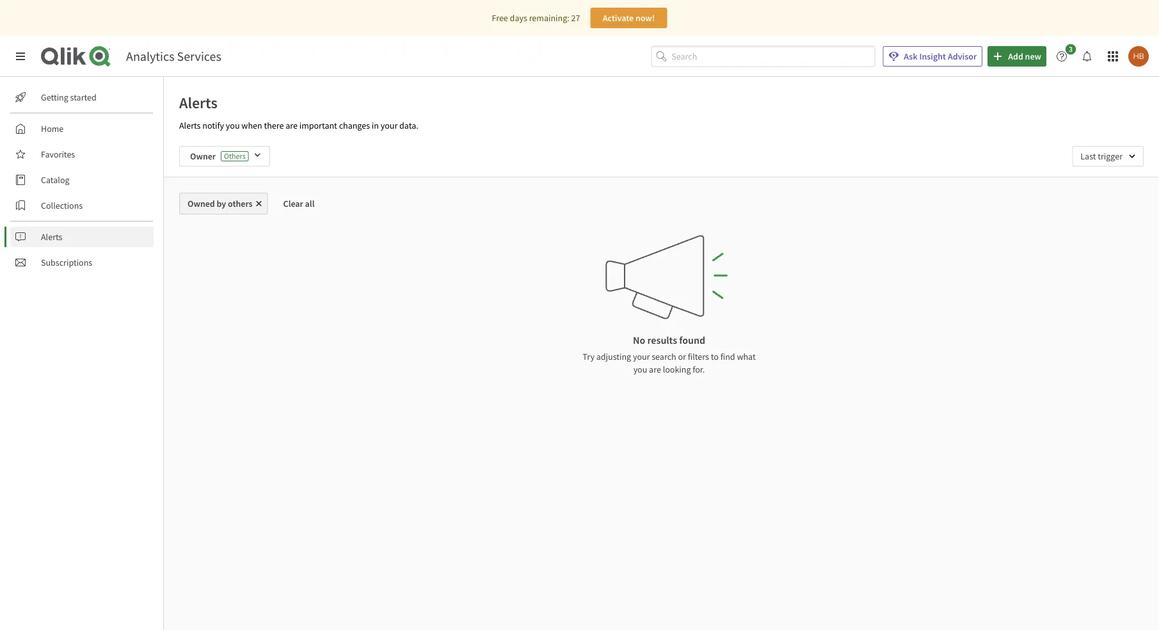 Task type: locate. For each thing, give the bounding box(es) containing it.
clear all
[[283, 198, 315, 209]]

alerts inside navigation pane element
[[41, 231, 62, 243]]

0 vertical spatial are
[[286, 120, 298, 131]]

filters
[[688, 351, 710, 362]]

owned
[[188, 198, 215, 209]]

Last trigger field
[[1073, 146, 1144, 167]]

your
[[381, 120, 398, 131], [633, 351, 650, 362]]

collections link
[[10, 195, 154, 216]]

your right in on the top
[[381, 120, 398, 131]]

what
[[737, 351, 756, 362]]

1 horizontal spatial are
[[649, 364, 661, 375]]

you
[[226, 120, 240, 131], [634, 364, 648, 375]]

analytics services element
[[126, 48, 221, 64]]

you left when
[[226, 120, 240, 131]]

all
[[305, 198, 315, 209]]

subscriptions link
[[10, 252, 154, 273]]

alerts up 'notify' at the left top
[[179, 93, 218, 112]]

0 horizontal spatial are
[[286, 120, 298, 131]]

started
[[70, 92, 97, 103]]

activate now! link
[[591, 8, 668, 28]]

are inside no results found try adjusting your search or filters to find what you are looking for.
[[649, 364, 661, 375]]

filters region
[[164, 136, 1160, 177]]

when
[[242, 120, 262, 131]]

0 vertical spatial alerts
[[179, 93, 218, 112]]

favorites
[[41, 149, 75, 160]]

1 horizontal spatial you
[[634, 364, 648, 375]]

data.
[[400, 120, 419, 131]]

analytics services
[[126, 48, 221, 64]]

0 vertical spatial your
[[381, 120, 398, 131]]

find
[[721, 351, 736, 362]]

are
[[286, 120, 298, 131], [649, 364, 661, 375]]

search
[[652, 351, 677, 362]]

subscriptions
[[41, 257, 92, 268]]

1 vertical spatial you
[[634, 364, 648, 375]]

1 vertical spatial are
[[649, 364, 661, 375]]

0 horizontal spatial you
[[226, 120, 240, 131]]

navigation pane element
[[0, 82, 163, 278]]

are right there
[[286, 120, 298, 131]]

no results found try adjusting your search or filters to find what you are looking for.
[[583, 334, 756, 375]]

owned by others button
[[179, 193, 268, 215]]

are down search
[[649, 364, 661, 375]]

free
[[492, 12, 508, 24]]

1 vertical spatial your
[[633, 351, 650, 362]]

alerts link
[[10, 227, 154, 247]]

0 horizontal spatial your
[[381, 120, 398, 131]]

last trigger
[[1081, 151, 1123, 162]]

add new
[[1009, 51, 1042, 62]]

looking
[[663, 364, 691, 375]]

clear all button
[[273, 193, 325, 215]]

alerts
[[179, 93, 218, 112], [179, 120, 201, 131], [41, 231, 62, 243]]

2 vertical spatial alerts
[[41, 231, 62, 243]]

new
[[1026, 51, 1042, 62]]

1 horizontal spatial your
[[633, 351, 650, 362]]

ask
[[904, 51, 918, 62]]

activate now!
[[603, 12, 655, 24]]

important
[[300, 120, 337, 131]]

catalog link
[[10, 170, 154, 190]]

alerts up subscriptions
[[41, 231, 62, 243]]

owned by others
[[188, 198, 253, 209]]

home link
[[10, 118, 154, 139]]

your down no
[[633, 351, 650, 362]]

now!
[[636, 12, 655, 24]]

services
[[177, 48, 221, 64]]

changes
[[339, 120, 370, 131]]

or
[[679, 351, 686, 362]]

0 vertical spatial you
[[226, 120, 240, 131]]

add new button
[[988, 46, 1047, 67]]

by
[[217, 198, 226, 209]]

your inside no results found try adjusting your search or filters to find what you are looking for.
[[633, 351, 650, 362]]

alerts left 'notify' at the left top
[[179, 120, 201, 131]]

days
[[510, 12, 528, 24]]

you down no
[[634, 364, 648, 375]]



Task type: vqa. For each thing, say whether or not it's contained in the screenshot.
27
yes



Task type: describe. For each thing, give the bounding box(es) containing it.
advisor
[[948, 51, 977, 62]]

others
[[228, 198, 253, 209]]

howard brown image
[[1129, 46, 1150, 67]]

for.
[[693, 364, 705, 375]]

catalog
[[41, 174, 70, 186]]

free days remaining: 27
[[492, 12, 581, 24]]

last
[[1081, 151, 1097, 162]]

try
[[583, 351, 595, 362]]

no
[[633, 334, 646, 346]]

3
[[1069, 44, 1073, 54]]

others
[[224, 151, 246, 161]]

activate
[[603, 12, 634, 24]]

close sidebar menu image
[[15, 51, 26, 61]]

found
[[680, 334, 706, 346]]

to
[[711, 351, 719, 362]]

alerts notify you when there are important changes in your data.
[[179, 120, 419, 131]]

notify
[[203, 120, 224, 131]]

ask insight advisor
[[904, 51, 977, 62]]

Search text field
[[672, 46, 876, 67]]

analytics
[[126, 48, 175, 64]]

insight
[[920, 51, 947, 62]]

27
[[572, 12, 581, 24]]

1 vertical spatial alerts
[[179, 120, 201, 131]]

there
[[264, 120, 284, 131]]

add
[[1009, 51, 1024, 62]]

remaining:
[[529, 12, 570, 24]]

you inside no results found try adjusting your search or filters to find what you are looking for.
[[634, 364, 648, 375]]

getting
[[41, 92, 68, 103]]

collections
[[41, 200, 83, 211]]

clear
[[283, 198, 303, 209]]

getting started
[[41, 92, 97, 103]]

owner
[[190, 151, 216, 162]]

adjusting
[[597, 351, 632, 362]]

3 button
[[1052, 44, 1080, 67]]

searchbar element
[[652, 46, 876, 67]]

favorites link
[[10, 144, 154, 165]]

in
[[372, 120, 379, 131]]

results
[[648, 334, 678, 346]]

ask insight advisor button
[[883, 46, 983, 67]]

getting started link
[[10, 87, 154, 108]]

home
[[41, 123, 64, 134]]

trigger
[[1099, 151, 1123, 162]]



